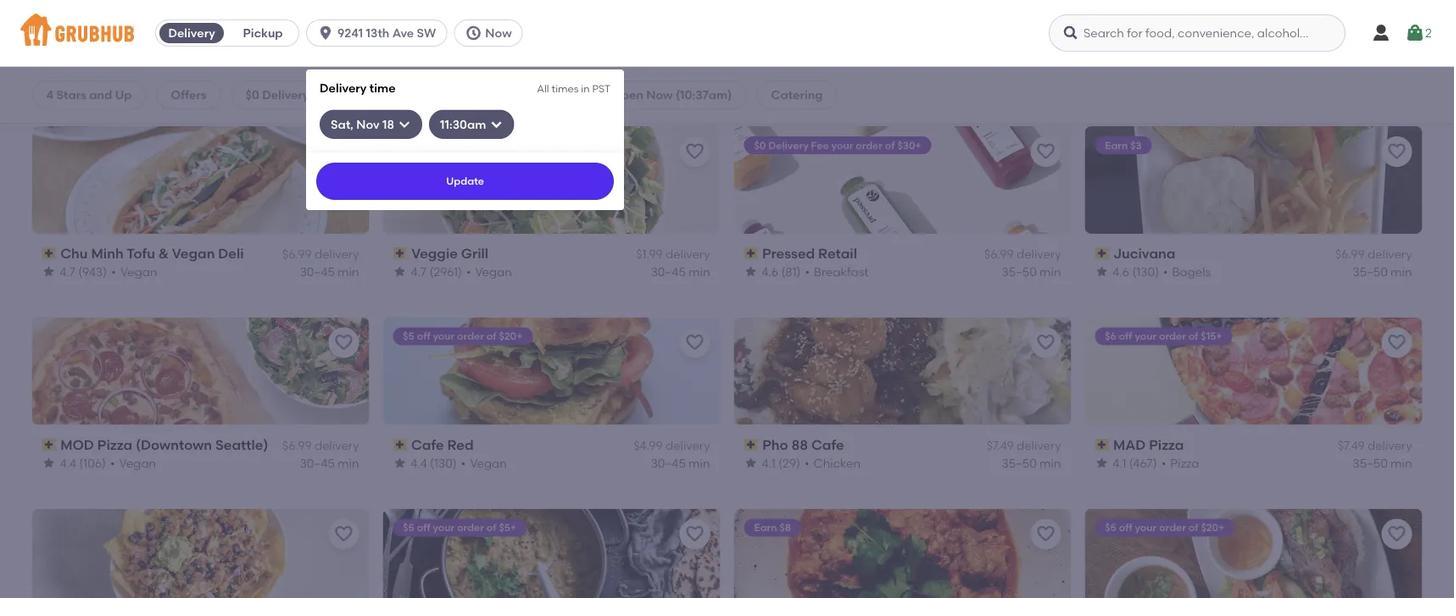 Task type: describe. For each thing, give the bounding box(es) containing it.
11:30am
[[440, 117, 486, 131]]

delivery button
[[156, 20, 227, 47]]

pickup
[[243, 26, 283, 40]]

4.6 for jucivana
[[1113, 264, 1130, 279]]

checkout
[[1183, 504, 1239, 519]]

1 vertical spatial now
[[646, 88, 673, 102]]

$6.99 for chu minh tofu & vegan deli
[[282, 247, 312, 262]]

pho 88 cafe
[[762, 437, 844, 453]]

(467)
[[1129, 456, 1157, 470]]

mad pizza
[[1113, 437, 1184, 453]]

save this restaurant image for $5 off your order of $20+
[[685, 333, 705, 353]]

off for $5 off your order of $20+ save this restaurant image
[[417, 330, 431, 343]]

• for pressed retail
[[805, 264, 810, 279]]

4.4 for mod pizza (downtown seattle)
[[60, 456, 76, 470]]

or
[[414, 88, 426, 102]]

of for save this restaurant image corresponding to $6 off your order of $15+
[[1189, 330, 1199, 343]]

all
[[537, 82, 549, 95]]

order left $30+
[[856, 139, 883, 151]]

4 stars and up
[[46, 88, 132, 102]]

4.1 (467)
[[1113, 456, 1157, 470]]

subscription pass image for veggie grill
[[393, 248, 408, 260]]

$5 down 4.7 (2961)
[[403, 330, 415, 343]]

35–50 for pressed retail
[[1002, 264, 1037, 279]]

delivery for mod pizza (downtown seattle)
[[315, 439, 359, 453]]

(81)
[[781, 264, 801, 279]]

time
[[369, 81, 396, 95]]

ave
[[392, 26, 414, 40]]

$5 off your order of $5+
[[403, 522, 517, 534]]

order down the to
[[1159, 522, 1186, 534]]

35–50 min for pressed retail
[[1002, 264, 1061, 279]]

min for pressed retail
[[1040, 264, 1061, 279]]

off for save this restaurant image corresponding to $6 off your order of $15+
[[1119, 330, 1133, 343]]

cafe red
[[411, 437, 474, 453]]

off down proceed
[[1119, 522, 1133, 534]]

4.1 (29)
[[762, 456, 800, 470]]

$0 for $0 delivery
[[246, 88, 259, 102]]

35–50 min for jucivana
[[1353, 264, 1412, 279]]

pickup button
[[227, 20, 299, 47]]

$5 down 4.4 (130)
[[403, 522, 415, 534]]

9241 13th ave sw
[[338, 26, 436, 40]]

min for pho 88 cafe
[[1040, 456, 1061, 470]]

star icon image for pressed retail
[[744, 265, 758, 279]]

delivery inside button
[[168, 26, 215, 40]]

sw
[[417, 26, 436, 40]]

to
[[1168, 504, 1180, 519]]

4.6 (81)
[[762, 264, 801, 279]]

min for veggie grill
[[689, 264, 710, 279]]

$30+
[[897, 139, 921, 151]]

delivery up 'sat,'
[[320, 81, 367, 95]]

chu minh tofu & vegan deli
[[60, 245, 244, 262]]

&
[[158, 245, 169, 262]]

• breakfast
[[805, 264, 869, 279]]

• for chu minh tofu & vegan deli
[[111, 264, 116, 279]]

vegan right &
[[172, 245, 215, 262]]

(130) for jucivana
[[1132, 264, 1159, 279]]

$6 off your order of $15+
[[1105, 330, 1223, 343]]

proceed to checkout button
[[1064, 496, 1291, 527]]

earn $8
[[754, 522, 791, 534]]

sat,
[[331, 117, 353, 131]]

chu
[[60, 245, 88, 262]]

30–45 min for mod pizza (downtown seattle)
[[300, 456, 359, 470]]

off for $5 off your order of $5+ save this restaurant image
[[417, 522, 431, 534]]

delivery for pho 88 cafe
[[1017, 439, 1061, 453]]

1 horizontal spatial $20+
[[1201, 522, 1225, 534]]

• bagels
[[1163, 264, 1211, 279]]

stars
[[56, 88, 86, 102]]

all times in pst
[[537, 82, 611, 95]]

minutes
[[365, 88, 411, 102]]

and
[[89, 88, 112, 102]]

• pizza
[[1161, 456, 1199, 470]]

35–50 for pho 88 cafe
[[1002, 456, 1037, 470]]

• for mad pizza
[[1161, 456, 1166, 470]]

18
[[382, 117, 394, 131]]

(106)
[[79, 456, 106, 470]]

subscription pass image for pressed retail
[[744, 248, 759, 260]]

59
[[32, 92, 50, 111]]

$5 down proceed
[[1105, 522, 1117, 534]]

order for $5 off your order of $5+ save this restaurant image
[[457, 522, 484, 534]]

2 cafe from the left
[[811, 437, 844, 453]]

delivery for cafe red
[[666, 439, 710, 453]]

up
[[115, 88, 132, 102]]

1 vertical spatial $5 off your order of $20+
[[1105, 522, 1225, 534]]

1 cafe from the left
[[411, 437, 444, 453]]

delivery time
[[320, 81, 396, 95]]

pst
[[592, 82, 611, 95]]

9241 13th ave sw button
[[306, 20, 454, 47]]

now button
[[454, 20, 530, 47]]

update button
[[316, 163, 614, 200]]

$8
[[780, 522, 791, 534]]

$6.99 delivery for mod pizza (downtown seattle)
[[282, 439, 359, 453]]

(29)
[[778, 456, 800, 470]]

your right $6
[[1135, 330, 1157, 343]]

$3
[[1131, 139, 1142, 151]]

subscription pass image for chu minh tofu & vegan deli
[[42, 248, 57, 260]]

star icon image for mod pizza (downtown seattle)
[[42, 456, 56, 470]]

4
[[46, 88, 54, 102]]

0 horizontal spatial $20+
[[499, 330, 523, 343]]

order for $5 off your order of $20+ save this restaurant image
[[457, 330, 484, 343]]

subscription pass image for cafe red
[[393, 439, 408, 451]]

• vegan for red
[[461, 456, 507, 470]]

• vegan for grill
[[466, 264, 512, 279]]

4.6 (130)
[[1113, 264, 1159, 279]]

veggie grill
[[411, 245, 488, 262]]

star icon image for chu minh tofu & vegan deli
[[42, 265, 56, 279]]

earn for earn $8
[[754, 522, 777, 534]]

4.7 (2961)
[[411, 264, 462, 279]]

30 minutes or less
[[348, 88, 454, 102]]

min for chu minh tofu & vegan deli
[[338, 264, 359, 279]]

subscription pass image for pho 88 cafe
[[744, 439, 759, 451]]

min for mod pizza (downtown seattle)
[[338, 456, 359, 470]]

your down proceed
[[1135, 522, 1157, 534]]

of for $5 off your order of $20+ save this restaurant image
[[487, 330, 497, 343]]

$0 delivery
[[246, 88, 309, 102]]

59 results
[[32, 92, 104, 111]]

proceed
[[1116, 504, 1165, 519]]

$7.49 delivery for mad pizza
[[1338, 439, 1412, 453]]

veggie
[[411, 245, 458, 262]]

times
[[552, 82, 579, 95]]

main navigation navigation
[[0, 0, 1454, 599]]

• for mod pizza (downtown seattle)
[[110, 456, 115, 470]]

$15+
[[1201, 330, 1223, 343]]

red
[[447, 437, 474, 453]]

star icon image for jucivana
[[1095, 265, 1109, 279]]

deli
[[218, 245, 244, 262]]

(130) for cafe red
[[430, 456, 457, 470]]

pizza for •
[[1170, 456, 1199, 470]]

delivery for jucivana
[[1368, 247, 1412, 262]]

your down (2961)
[[433, 330, 455, 343]]

$7.49 for mad pizza
[[1338, 439, 1365, 453]]

catering
[[771, 88, 823, 102]]

earn $3
[[1105, 139, 1142, 151]]



Task type: locate. For each thing, give the bounding box(es) containing it.
vegan for mod pizza (downtown seattle)
[[119, 456, 156, 470]]

star icon image for pho 88 cafe
[[744, 456, 758, 470]]

open now (10:37am)
[[611, 88, 732, 102]]

star icon image left the 4.6 (81)
[[744, 265, 758, 279]]

2 4.6 from the left
[[1113, 264, 1130, 279]]

4.1 for pho 88 cafe
[[762, 456, 775, 470]]

order left $5+ at bottom left
[[457, 522, 484, 534]]

delivery for chu minh tofu & vegan deli
[[315, 247, 359, 262]]

• vegan down the grill
[[466, 264, 512, 279]]

88
[[791, 437, 808, 453]]

pizza up • pizza
[[1149, 437, 1184, 453]]

less
[[429, 88, 454, 102]]

save this restaurant button
[[329, 136, 359, 167], [680, 136, 710, 167], [1031, 136, 1061, 167], [1382, 136, 1412, 167], [329, 328, 359, 358], [680, 328, 710, 358], [1031, 328, 1061, 358], [1382, 328, 1412, 358], [329, 519, 359, 550], [680, 519, 710, 550], [1031, 519, 1061, 550], [1382, 519, 1412, 550]]

in
[[581, 82, 590, 95]]

(130) down cafe red on the left bottom of page
[[430, 456, 457, 470]]

$6.99 delivery for pressed retail
[[984, 247, 1061, 262]]

1 horizontal spatial 4.4
[[411, 456, 427, 470]]

4.4 (106)
[[60, 456, 106, 470]]

0 horizontal spatial 4.1
[[762, 456, 775, 470]]

cafe up 4.4 (130)
[[411, 437, 444, 453]]

mad
[[1113, 437, 1146, 453]]

$0 left the fee
[[754, 139, 766, 151]]

30–45 for veggie grill
[[651, 264, 686, 279]]

0 horizontal spatial $0
[[246, 88, 259, 102]]

pho
[[762, 437, 788, 453]]

0 vertical spatial $0
[[246, 88, 259, 102]]

of for $5 off your order of $5+ save this restaurant image
[[487, 522, 497, 534]]

subscription pass image for jucivana
[[1095, 248, 1110, 260]]

pizza down mad pizza
[[1170, 456, 1199, 470]]

vegan down the grill
[[475, 264, 512, 279]]

35–50 min
[[1002, 264, 1061, 279], [1353, 264, 1412, 279], [1002, 456, 1061, 470], [1353, 456, 1412, 470]]

star icon image for mad pizza
[[1095, 456, 1109, 470]]

sat, nov 18
[[331, 117, 394, 131]]

0 horizontal spatial $5 off your order of $20+
[[403, 330, 523, 343]]

2 $7.49 delivery from the left
[[1338, 439, 1412, 453]]

30–45 min
[[300, 264, 359, 279], [651, 264, 710, 279], [300, 456, 359, 470], [651, 456, 710, 470]]

0 horizontal spatial now
[[485, 26, 512, 40]]

4.7 for veggie grill
[[411, 264, 426, 279]]

0 vertical spatial $5 off your order of $20+
[[403, 330, 523, 343]]

$0 down pickup in the left of the page
[[246, 88, 259, 102]]

subscription pass image for mod pizza (downtown seattle)
[[42, 439, 57, 451]]

$4.99 delivery
[[633, 439, 710, 453]]

• down red
[[461, 456, 466, 470]]

subscription pass image left veggie
[[393, 248, 408, 260]]

svg image inside 2 button
[[1405, 23, 1425, 43]]

subscription pass image left pressed
[[744, 248, 759, 260]]

earn
[[1105, 139, 1128, 151], [754, 522, 777, 534]]

cafe
[[411, 437, 444, 453], [811, 437, 844, 453]]

• left bagels
[[1163, 264, 1168, 279]]

$20+
[[499, 330, 523, 343], [1201, 522, 1225, 534]]

0 horizontal spatial cafe
[[411, 437, 444, 453]]

2 $7.49 from the left
[[1338, 439, 1365, 453]]

delivery for mad pizza
[[1368, 439, 1412, 453]]

your right the fee
[[831, 139, 853, 151]]

star icon image left 4.4 (106)
[[42, 456, 56, 470]]

off right $6
[[1119, 330, 1133, 343]]

9241
[[338, 26, 363, 40]]

off down 4.7 (2961)
[[417, 330, 431, 343]]

star icon image
[[42, 265, 56, 279], [393, 265, 407, 279], [744, 265, 758, 279], [1095, 265, 1109, 279], [42, 456, 56, 470], [393, 456, 407, 470], [744, 456, 758, 470], [1095, 456, 1109, 470]]

tofu
[[127, 245, 155, 262]]

star icon image left 4.6 (130)
[[1095, 265, 1109, 279]]

1 horizontal spatial svg image
[[398, 118, 411, 131]]

4.7 down veggie
[[411, 264, 426, 279]]

2 horizontal spatial subscription pass image
[[1095, 248, 1110, 260]]

subscription pass image left jucivana
[[1095, 248, 1110, 260]]

30–45 min for chu minh tofu & vegan deli
[[300, 264, 359, 279]]

4.4 for cafe red
[[411, 456, 427, 470]]

30–45 for mod pizza (downtown seattle)
[[300, 456, 335, 470]]

2
[[1425, 26, 1432, 40]]

0 vertical spatial earn
[[1105, 139, 1128, 151]]

1 horizontal spatial now
[[646, 88, 673, 102]]

0 vertical spatial $20+
[[499, 330, 523, 343]]

save this restaurant image for $5 off your order of $5+
[[685, 524, 705, 545]]

4.1
[[762, 456, 775, 470], [1113, 456, 1127, 470]]

•
[[111, 264, 116, 279], [466, 264, 471, 279], [805, 264, 810, 279], [1163, 264, 1168, 279], [110, 456, 115, 470], [461, 456, 466, 470], [805, 456, 809, 470], [1161, 456, 1166, 470]]

1 vertical spatial $0
[[754, 139, 766, 151]]

vegan for chu minh tofu & vegan deli
[[120, 264, 157, 279]]

1 horizontal spatial cafe
[[811, 437, 844, 453]]

earn for earn $3
[[1105, 139, 1128, 151]]

• for pho 88 cafe
[[805, 456, 809, 470]]

1 4.1 from the left
[[762, 456, 775, 470]]

earn left $3
[[1105, 139, 1128, 151]]

1 horizontal spatial $7.49
[[1338, 439, 1365, 453]]

0 horizontal spatial subscription pass image
[[393, 439, 408, 451]]

$0
[[246, 88, 259, 102], [754, 139, 766, 151]]

update
[[446, 175, 484, 187]]

• vegan down 'mod pizza (downtown seattle)'
[[110, 456, 156, 470]]

min for mad pizza
[[1391, 456, 1412, 470]]

30–45 for chu minh tofu & vegan deli
[[300, 264, 335, 279]]

1 4.4 from the left
[[60, 456, 76, 470]]

of left $30+
[[885, 139, 895, 151]]

save this restaurant image
[[685, 141, 705, 162], [1387, 141, 1407, 162], [685, 333, 705, 353], [1387, 333, 1407, 353], [334, 524, 354, 545], [685, 524, 705, 545]]

1 $7.49 from the left
[[987, 439, 1014, 453]]

• right (467)
[[1161, 456, 1166, 470]]

svg image
[[1405, 23, 1425, 43], [465, 25, 482, 42], [1062, 25, 1079, 42], [490, 118, 503, 131]]

mod pizza (downtown seattle)
[[60, 437, 268, 453]]

• vegan down red
[[461, 456, 507, 470]]

svg image right 18
[[398, 118, 411, 131]]

off
[[417, 330, 431, 343], [1119, 330, 1133, 343], [417, 522, 431, 534], [1119, 522, 1133, 534]]

(130)
[[1132, 264, 1159, 279], [430, 456, 457, 470]]

star icon image left 4.7 (2961)
[[393, 265, 407, 279]]

1 vertical spatial earn
[[754, 522, 777, 534]]

4.1 down pho
[[762, 456, 775, 470]]

$0 delivery fee your order of $30+
[[754, 139, 921, 151]]

nov
[[356, 117, 380, 131]]

delivery for veggie grill
[[666, 247, 710, 262]]

2 4.4 from the left
[[411, 456, 427, 470]]

subscription pass image
[[744, 248, 759, 260], [1095, 248, 1110, 260], [393, 439, 408, 451]]

your
[[831, 139, 853, 151], [433, 330, 455, 343], [1135, 330, 1157, 343], [433, 522, 455, 534], [1135, 522, 1157, 534]]

0 horizontal spatial svg image
[[317, 25, 334, 42]]

30
[[348, 88, 363, 102]]

your left $5+ at bottom left
[[433, 522, 455, 534]]

$5 off your order of $20+ down (2961)
[[403, 330, 523, 343]]

subscription pass image left chu
[[42, 248, 57, 260]]

30–45 min for veggie grill
[[651, 264, 710, 279]]

$7.49 for pho 88 cafe
[[987, 439, 1014, 453]]

• right (29)
[[805, 456, 809, 470]]

4.7 (943)
[[60, 264, 107, 279]]

$6.99 for jucivana
[[1335, 247, 1365, 262]]

svg image inside the now button
[[465, 25, 482, 42]]

30–45
[[300, 264, 335, 279], [651, 264, 686, 279], [300, 456, 335, 470], [651, 456, 686, 470]]

0 vertical spatial svg image
[[317, 25, 334, 42]]

minh
[[91, 245, 124, 262]]

vegan for veggie grill
[[475, 264, 512, 279]]

$5+
[[499, 522, 517, 534]]

• down minh
[[111, 264, 116, 279]]

(130) down jucivana
[[1132, 264, 1159, 279]]

(943)
[[78, 264, 107, 279]]

subscription pass image for mad pizza
[[1095, 439, 1110, 451]]

1 $7.49 delivery from the left
[[987, 439, 1061, 453]]

$5 off your order of $20+ down the to
[[1105, 522, 1225, 534]]

$5
[[403, 330, 415, 343], [403, 522, 415, 534], [1105, 522, 1117, 534]]

order for save this restaurant image corresponding to $6 off your order of $15+
[[1159, 330, 1186, 343]]

30–45 for cafe red
[[651, 456, 686, 470]]

save this restaurant image for earn $3
[[1387, 141, 1407, 162]]

off down 4.4 (130)
[[417, 522, 431, 534]]

2 4.1 from the left
[[1113, 456, 1127, 470]]

35–50 min for pho 88 cafe
[[1002, 456, 1061, 470]]

vegan for cafe red
[[470, 456, 507, 470]]

order left "$15+"
[[1159, 330, 1186, 343]]

0 vertical spatial now
[[485, 26, 512, 40]]

1 horizontal spatial $0
[[754, 139, 766, 151]]

(10:37am)
[[676, 88, 732, 102]]

pressed
[[762, 245, 815, 262]]

4.6 for pressed retail
[[762, 264, 779, 279]]

35–50
[[1002, 264, 1037, 279], [1353, 264, 1388, 279], [1002, 456, 1037, 470], [1353, 456, 1388, 470]]

35–50 for mad pizza
[[1353, 456, 1388, 470]]

4.7
[[60, 264, 75, 279], [411, 264, 426, 279]]

1 vertical spatial $20+
[[1201, 522, 1225, 534]]

$6
[[1105, 330, 1117, 343]]

4.6 down jucivana
[[1113, 264, 1130, 279]]

svg image
[[317, 25, 334, 42], [398, 118, 411, 131]]

• for jucivana
[[1163, 264, 1168, 279]]

4.7 for chu minh tofu & vegan deli
[[60, 264, 75, 279]]

0 horizontal spatial 4.6
[[762, 264, 779, 279]]

order down (2961)
[[457, 330, 484, 343]]

vegan down tofu
[[120, 264, 157, 279]]

35–50 min for mad pizza
[[1353, 456, 1412, 470]]

$6.99 delivery for chu minh tofu & vegan deli
[[282, 247, 359, 262]]

(downtown
[[136, 437, 212, 453]]

1 vertical spatial (130)
[[430, 456, 457, 470]]

proceed to checkout
[[1116, 504, 1239, 519]]

$0 for $0 delivery fee your order of $30+
[[754, 139, 766, 151]]

• vegan for minh
[[111, 264, 157, 279]]

vegan
[[172, 245, 215, 262], [120, 264, 157, 279], [475, 264, 512, 279], [119, 456, 156, 470], [470, 456, 507, 470]]

0 horizontal spatial earn
[[754, 522, 777, 534]]

0 horizontal spatial $7.49 delivery
[[987, 439, 1061, 453]]

4.1 down mad
[[1113, 456, 1127, 470]]

chicken
[[813, 456, 861, 470]]

grubhub+
[[514, 88, 572, 102]]

4.1 for mad pizza
[[1113, 456, 1127, 470]]

delivery for pressed retail
[[1017, 247, 1061, 262]]

bagels
[[1172, 264, 1211, 279]]

subscription pass image left the mod
[[42, 439, 57, 451]]

1 horizontal spatial earn
[[1105, 139, 1128, 151]]

$6.99 delivery for jucivana
[[1335, 247, 1412, 262]]

pizza for mad
[[1149, 437, 1184, 453]]

star icon image for cafe red
[[393, 456, 407, 470]]

pizza up (106)
[[97, 437, 132, 453]]

star icon image left 4.4 (130)
[[393, 456, 407, 470]]

• down the grill
[[466, 264, 471, 279]]

$4.99
[[633, 439, 663, 453]]

earn left $8
[[754, 522, 777, 534]]

0 horizontal spatial 4.4
[[60, 456, 76, 470]]

4.4 down the mod
[[60, 456, 76, 470]]

min for cafe red
[[689, 456, 710, 470]]

save this restaurant image for $6 off your order of $15+
[[1387, 333, 1407, 353]]

$1.99 delivery
[[636, 247, 710, 262]]

0 horizontal spatial $7.49
[[987, 439, 1014, 453]]

13th
[[366, 26, 389, 40]]

subscription pass image left cafe red on the left bottom of page
[[393, 439, 408, 451]]

delivery left the fee
[[768, 139, 809, 151]]

star icon image left '4.1 (29)'
[[744, 456, 758, 470]]

jucivana
[[1113, 245, 1176, 262]]

delivery
[[315, 247, 359, 262], [666, 247, 710, 262], [1017, 247, 1061, 262], [1368, 247, 1412, 262], [315, 439, 359, 453], [666, 439, 710, 453], [1017, 439, 1061, 453], [1368, 439, 1412, 453]]

4.6
[[762, 264, 779, 279], [1113, 264, 1130, 279]]

subscription pass image
[[42, 248, 57, 260], [393, 248, 408, 260], [42, 439, 57, 451], [744, 439, 759, 451], [1095, 439, 1110, 451]]

0 vertical spatial (130)
[[1132, 264, 1159, 279]]

1 horizontal spatial $7.49 delivery
[[1338, 439, 1412, 453]]

1 horizontal spatial 4.7
[[411, 264, 426, 279]]

now right open
[[646, 88, 673, 102]]

30–45 min for cafe red
[[651, 456, 710, 470]]

$1.99
[[636, 247, 663, 262]]

results
[[54, 92, 104, 111]]

• chicken
[[805, 456, 861, 470]]

retail
[[818, 245, 857, 262]]

1 horizontal spatial 4.6
[[1113, 264, 1130, 279]]

0 horizontal spatial 4.7
[[60, 264, 75, 279]]

min
[[338, 264, 359, 279], [689, 264, 710, 279], [1040, 264, 1061, 279], [1391, 264, 1412, 279], [338, 456, 359, 470], [689, 456, 710, 470], [1040, 456, 1061, 470], [1391, 456, 1412, 470]]

pizza for mod
[[97, 437, 132, 453]]

fee
[[811, 139, 829, 151]]

2 4.7 from the left
[[411, 264, 426, 279]]

• right (81)
[[805, 264, 810, 279]]

vegan down 'mod pizza (downtown seattle)'
[[119, 456, 156, 470]]

2 button
[[1405, 18, 1432, 48]]

of down proceed to checkout
[[1189, 522, 1199, 534]]

vegan down red
[[470, 456, 507, 470]]

now right sw
[[485, 26, 512, 40]]

4.4 down cafe red on the left bottom of page
[[411, 456, 427, 470]]

(2961)
[[429, 264, 462, 279]]

of left $5+ at bottom left
[[487, 522, 497, 534]]

save this restaurant image
[[334, 141, 354, 162], [1036, 141, 1056, 162], [334, 333, 354, 353], [1036, 333, 1056, 353], [1036, 524, 1056, 545], [1387, 524, 1407, 545]]

star icon image for veggie grill
[[393, 265, 407, 279]]

• vegan down tofu
[[111, 264, 157, 279]]

delivery down pickup in the left of the page
[[262, 88, 309, 102]]

• right (106)
[[110, 456, 115, 470]]

of down the grill
[[487, 330, 497, 343]]

min for jucivana
[[1391, 264, 1412, 279]]

1 4.6 from the left
[[762, 264, 779, 279]]

mod
[[60, 437, 94, 453]]

of left "$15+"
[[1189, 330, 1199, 343]]

now inside the now button
[[485, 26, 512, 40]]

1 horizontal spatial subscription pass image
[[744, 248, 759, 260]]

open
[[611, 88, 643, 102]]

cafe up • chicken
[[811, 437, 844, 453]]

35–50 for jucivana
[[1353, 264, 1388, 279]]

• vegan for pizza
[[110, 456, 156, 470]]

1 horizontal spatial 4.1
[[1113, 456, 1127, 470]]

$6.99 for pressed retail
[[984, 247, 1014, 262]]

delivery up the offers
[[168, 26, 215, 40]]

svg image inside 9241 13th ave sw button
[[317, 25, 334, 42]]

1 4.7 from the left
[[60, 264, 75, 279]]

1 horizontal spatial $5 off your order of $20+
[[1105, 522, 1225, 534]]

subscription pass image left mad
[[1095, 439, 1110, 451]]

offers
[[171, 88, 207, 102]]

now
[[485, 26, 512, 40], [646, 88, 673, 102]]

$7.49 delivery for pho 88 cafe
[[987, 439, 1061, 453]]

4.6 left (81)
[[762, 264, 779, 279]]

• for cafe red
[[461, 456, 466, 470]]

breakfast
[[814, 264, 869, 279]]

pizza
[[97, 437, 132, 453], [1149, 437, 1184, 453], [1170, 456, 1199, 470]]

$5 off your order of $20+
[[403, 330, 523, 343], [1105, 522, 1225, 534]]

seattle)
[[215, 437, 268, 453]]

1 horizontal spatial (130)
[[1132, 264, 1159, 279]]

star icon image left 4.1 (467)
[[1095, 456, 1109, 470]]

star icon image left 4.7 (943)
[[42, 265, 56, 279]]

svg image left 9241
[[317, 25, 334, 42]]

pressed retail
[[762, 245, 857, 262]]

$6.99 for mod pizza (downtown seattle)
[[282, 439, 312, 453]]

4.7 down chu
[[60, 264, 75, 279]]

0 horizontal spatial (130)
[[430, 456, 457, 470]]

$7.49
[[987, 439, 1014, 453], [1338, 439, 1365, 453]]

subscription pass image left pho
[[744, 439, 759, 451]]

1 vertical spatial svg image
[[398, 118, 411, 131]]



Task type: vqa. For each thing, say whether or not it's contained in the screenshot.


